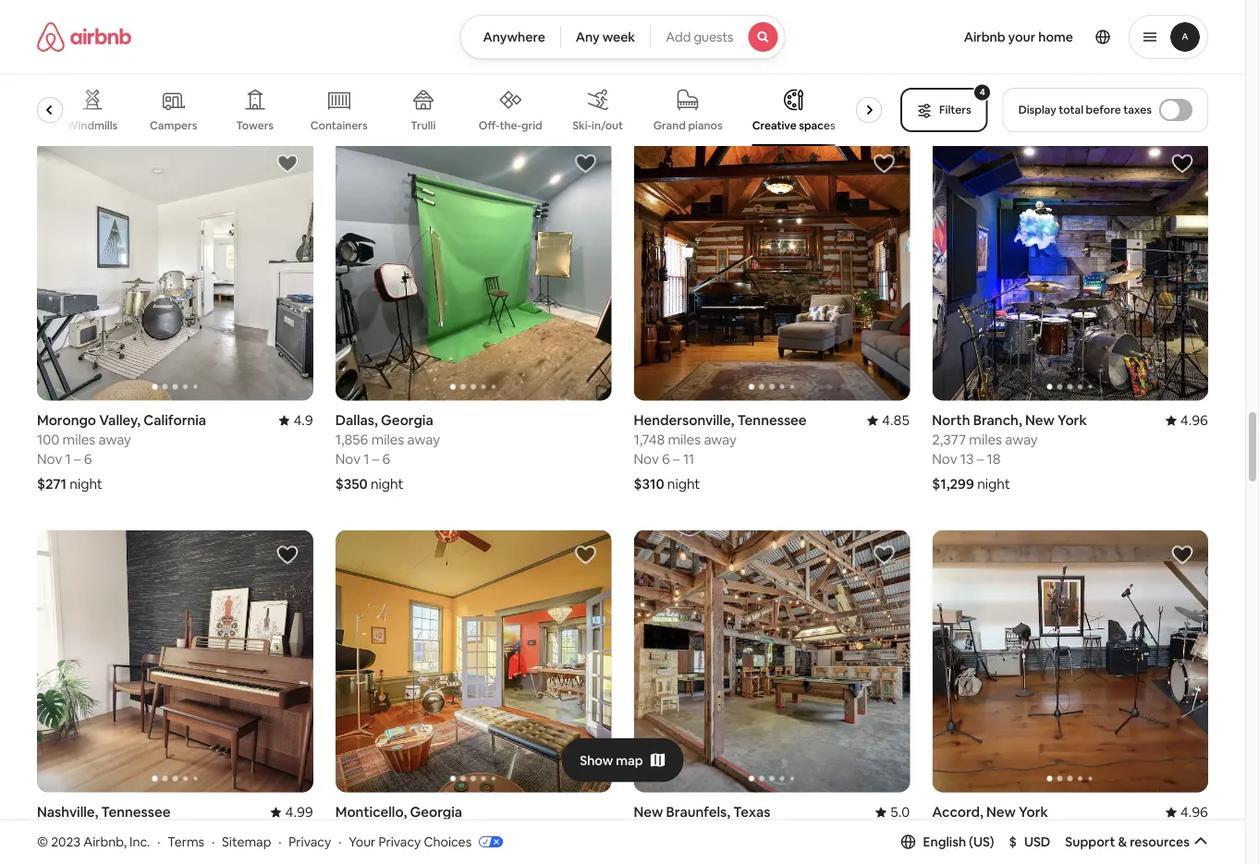 Task type: describe. For each thing, give the bounding box(es) containing it.
away inside woodstock, new york 2,421 miles away nov 15 – 20 $198 night
[[1004, 39, 1037, 57]]

$198
[[933, 83, 963, 102]]

anywhere button
[[460, 15, 561, 59]]

taxes
[[1124, 103, 1153, 117]]

morongo valley, california 100 miles away nov 1 – 6 $271 night
[[37, 412, 206, 494]]

nashville,
[[37, 804, 98, 822]]

away inside hendersonville, tennessee 1,748 miles away nov 6 – 11 $310 night
[[704, 431, 737, 449]]

grid
[[522, 118, 543, 133]]

group containing off-the-grid
[[0, 74, 890, 146]]

4.9 out of 5 average rating image
[[279, 412, 313, 430]]

– inside the morongo valley, california 100 miles away nov 1 – 6 $271 night
[[74, 451, 81, 469]]

support
[[1066, 834, 1116, 851]]

display total before taxes button
[[1003, 88, 1209, 132]]

terms · sitemap · privacy
[[168, 834, 331, 851]]

your
[[1009, 29, 1036, 45]]

texas
[[734, 804, 771, 822]]

sitemap link
[[222, 834, 271, 851]]

4.84 out of 5 average rating image
[[1166, 20, 1209, 38]]

night inside dallas, georgia 1,856 miles away nov 1 – 6 $350 night
[[371, 476, 404, 494]]

grand
[[654, 118, 687, 133]]

5.0
[[891, 804, 911, 822]]

– inside woodstock, new york 2,421 miles away nov 15 – 20 $198 night
[[977, 59, 984, 77]]

17
[[390, 843, 404, 861]]

miles inside nashville, tennessee 1,744 miles away dec 13 – 18
[[71, 823, 104, 841]]

miles inside new braunfels, texas 1,143 miles away
[[667, 823, 700, 841]]

group for accord, new york
[[933, 531, 1209, 793]]

delaware, ohio 1,951 miles away apr 1 – 6 night
[[634, 20, 736, 102]]

spaces
[[800, 118, 836, 133]]

2023
[[51, 834, 81, 851]]

1,932
[[336, 823, 368, 841]]

off-the-grid
[[479, 118, 543, 133]]

6 inside the morongo valley, california 100 miles away nov 1 – 6 $271 night
[[84, 451, 92, 469]]

nov 9 – 14 $80
[[336, 59, 399, 102]]

4.99
[[285, 804, 313, 822]]

4.85
[[883, 412, 911, 430]]

york for accord, new york 2,419 miles away jan 1 – 6
[[1020, 804, 1049, 822]]

nov inside woodstock, new york 2,421 miles away nov 15 – 20 $198 night
[[933, 59, 958, 77]]

– inside dallas, georgia 1,856 miles away nov 1 – 6 $350 night
[[373, 451, 380, 469]]

dallas,
[[336, 412, 378, 430]]

woodstock,
[[933, 20, 1012, 38]]

north branch, new york 2,377 miles away nov 13 – 18 $1,299 night
[[933, 412, 1088, 494]]

4.97 out of 5 average rating image
[[569, 20, 612, 38]]

2 4.96 out of 5 average rating image from the top
[[1166, 804, 1209, 822]]

miles inside north branch, new york 2,377 miles away nov 13 – 18 $1,299 night
[[970, 431, 1003, 449]]

accord,
[[933, 804, 984, 822]]

trulli
[[411, 118, 436, 133]]

airbnb your home link
[[953, 18, 1085, 56]]

new inside woodstock, new york 2,421 miles away nov 15 – 20 $198 night
[[1015, 20, 1045, 38]]

show
[[580, 753, 614, 769]]

13 inside nashville, tennessee 1,744 miles away dec 13 – 18
[[66, 843, 79, 861]]

1 4.96 out of 5 average rating image from the top
[[1166, 412, 1209, 430]]

miles inside 'monticello, georgia 1,932 miles away nov 12 – 17'
[[371, 823, 404, 841]]

add to wishlist: accord, new york image
[[1172, 544, 1194, 567]]

$165
[[37, 83, 67, 102]]

nov inside north branch, new york 2,377 miles away nov 13 – 18 $1,299 night
[[933, 451, 958, 469]]

apr
[[634, 59, 658, 77]]

nov inside the morongo valley, california 100 miles away nov 1 – 6 $271 night
[[37, 451, 62, 469]]

miles inside dallas, georgia 1,856 miles away nov 1 – 6 $350 night
[[372, 431, 405, 449]]

valley,
[[99, 412, 141, 430]]

miles inside the morongo valley, california 100 miles away nov 1 – 6 $271 night
[[63, 431, 96, 449]]

inc.
[[130, 834, 150, 851]]

2,377
[[933, 431, 967, 449]]

6 inside delaware, ohio 1,951 miles away apr 1 – 6 night
[[680, 59, 688, 77]]

$1,299
[[933, 476, 975, 494]]

xenia,
[[37, 20, 77, 38]]

none search field containing anywhere
[[460, 15, 786, 59]]

nashville, tennessee 1,744 miles away dec 13 – 18
[[37, 804, 171, 861]]

ski-
[[573, 118, 593, 133]]

18 inside nashville, tennessee 1,744 miles away dec 13 – 18
[[92, 843, 106, 861]]

terms
[[168, 834, 205, 851]]

display
[[1019, 103, 1057, 117]]

anywhere
[[483, 29, 546, 45]]

accord, new york 2,419 miles away jan 1 – 6
[[933, 804, 1049, 861]]

1 inside the morongo valley, california 100 miles away nov 1 – 6 $271 night
[[65, 451, 71, 469]]

filters
[[940, 103, 972, 117]]

ohio for xenia, ohio
[[80, 20, 111, 38]]

english (us) button
[[902, 834, 995, 851]]

add to wishlist: monticello, georgia image
[[575, 544, 597, 567]]

1 privacy from the left
[[289, 834, 331, 851]]

dallas, georgia 1,856 miles away nov 1 – 6 $350 night
[[336, 412, 440, 494]]

night inside hendersonville, tennessee 1,748 miles away nov 6 – 11 $310 night
[[668, 476, 701, 494]]

in/out
[[593, 118, 624, 133]]

100
[[37, 431, 60, 449]]

night inside delaware, ohio 1,951 miles away apr 1 – 6 night
[[670, 83, 703, 102]]

night inside xenia, ohio 1,903 miles away nov 5 – 10 $165 night
[[70, 83, 103, 102]]

group for morongo valley, california
[[37, 139, 313, 401]]

group for monticello, georgia
[[336, 531, 612, 793]]

add to wishlist: morongo valley, california image
[[276, 152, 299, 175]]

pianos
[[689, 118, 724, 133]]

total
[[1060, 103, 1084, 117]]

nov inside nov 9 – 14 $80
[[336, 59, 361, 77]]

– inside accord, new york 2,419 miles away jan 1 – 6
[[967, 843, 974, 861]]

– inside delaware, ohio 1,951 miles away apr 1 – 6 night
[[670, 59, 677, 77]]

filters button
[[901, 88, 989, 132]]

away inside xenia, ohio 1,903 miles away nov 5 – 10 $165 night
[[109, 39, 142, 57]]

away inside delaware, ohio 1,951 miles away apr 1 – 6 night
[[704, 39, 736, 57]]

monticello, georgia 1,932 miles away nov 12 – 17
[[336, 804, 463, 861]]

4 · from the left
[[339, 834, 342, 851]]

california
[[144, 412, 206, 430]]

$310
[[634, 476, 665, 494]]

choices
[[424, 834, 472, 851]]

away inside 'monticello, georgia 1,932 miles away nov 12 – 17'
[[407, 823, 440, 841]]

© 2023 airbnb, inc. ·
[[37, 834, 160, 851]]

monticello,
[[336, 804, 407, 822]]

north
[[933, 412, 971, 430]]

add guests
[[666, 29, 734, 45]]

group for nashville, tennessee
[[37, 531, 313, 793]]

add to wishlist: dallas, georgia image
[[575, 152, 597, 175]]

11
[[684, 451, 695, 469]]

woodstock, new york 2,421 miles away nov 15 – 20 $198 night
[[933, 20, 1077, 102]]

any week button
[[560, 15, 651, 59]]

1 inside accord, new york 2,419 miles away jan 1 – 6
[[958, 843, 964, 861]]

grand pianos
[[654, 118, 724, 133]]

ski-in/out
[[573, 118, 624, 133]]

away inside nashville, tennessee 1,744 miles away dec 13 – 18
[[107, 823, 140, 841]]

$80
[[336, 83, 361, 102]]

creative spaces
[[753, 118, 836, 133]]

10
[[86, 59, 100, 77]]

tennessee for nashville, tennessee 1,744 miles away dec 13 – 18
[[101, 804, 171, 822]]

group for dallas, georgia
[[336, 139, 612, 401]]

miles inside delaware, ohio 1,951 miles away apr 1 – 6 night
[[668, 39, 701, 57]]

home
[[1039, 29, 1074, 45]]

night inside north branch, new york 2,377 miles away nov 13 – 18 $1,299 night
[[978, 476, 1011, 494]]



Task type: locate. For each thing, give the bounding box(es) containing it.
15
[[961, 59, 974, 77]]

profile element
[[808, 0, 1209, 74]]

– left 11
[[674, 451, 681, 469]]

6 inside accord, new york 2,419 miles away jan 1 – 6
[[977, 843, 985, 861]]

1 ohio from the left
[[80, 20, 111, 38]]

york right branch,
[[1058, 412, 1088, 430]]

away
[[109, 39, 142, 57], [704, 39, 736, 57], [1004, 39, 1037, 57], [99, 431, 131, 449], [408, 431, 440, 449], [704, 431, 737, 449], [1006, 431, 1039, 449], [107, 823, 140, 841], [407, 823, 440, 841], [703, 823, 736, 841], [1004, 823, 1037, 841]]

night right $1,299
[[978, 476, 1011, 494]]

6 inside hendersonville, tennessee 1,748 miles away nov 6 – 11 $310 night
[[662, 451, 671, 469]]

jan
[[933, 843, 955, 861]]

miles down braunfels,
[[667, 823, 700, 841]]

privacy link
[[289, 834, 331, 851]]

group for hendersonville, tennessee
[[634, 139, 911, 401]]

night up "grand pianos"
[[670, 83, 703, 102]]

0 vertical spatial tennessee
[[738, 412, 807, 430]]

campers
[[150, 118, 198, 133]]

nov inside dallas, georgia 1,856 miles away nov 1 – 6 $350 night
[[336, 451, 361, 469]]

away inside the morongo valley, california 100 miles away nov 1 – 6 $271 night
[[99, 431, 131, 449]]

– inside xenia, ohio 1,903 miles away nov 5 – 10 $165 night
[[76, 59, 83, 77]]

13
[[961, 451, 975, 469], [66, 843, 79, 861]]

nov down 1,856
[[336, 451, 361, 469]]

york inside north branch, new york 2,377 miles away nov 13 – 18 $1,299 night
[[1058, 412, 1088, 430]]

18
[[988, 451, 1001, 469], [92, 843, 106, 861]]

tennessee for hendersonville, tennessee 1,748 miles away nov 6 – 11 $310 night
[[738, 412, 807, 430]]

new braunfels, texas 1,143 miles away
[[634, 804, 771, 841]]

$
[[1010, 834, 1018, 851]]

4.84
[[1181, 20, 1209, 38]]

york inside accord, new york 2,419 miles away jan 1 – 6
[[1020, 804, 1049, 822]]

nov
[[37, 59, 62, 77], [336, 59, 361, 77], [933, 59, 958, 77], [37, 451, 62, 469], [336, 451, 361, 469], [634, 451, 659, 469], [933, 451, 958, 469], [336, 843, 361, 861]]

0 horizontal spatial 18
[[92, 843, 106, 861]]

· right inc.
[[157, 834, 160, 851]]

privacy
[[289, 834, 331, 851], [379, 834, 421, 851]]

tennessee
[[738, 412, 807, 430], [101, 804, 171, 822]]

4.99 out of 5 average rating image
[[271, 804, 313, 822]]

– right 5
[[76, 59, 83, 77]]

2 4.96 from the top
[[1181, 804, 1209, 822]]

18 right "2023"
[[92, 843, 106, 861]]

new inside north branch, new york 2,377 miles away nov 13 – 18 $1,299 night
[[1026, 412, 1055, 430]]

dec
[[37, 843, 63, 861]]

miles inside hendersonville, tennessee 1,748 miles away nov 6 – 11 $310 night
[[668, 431, 701, 449]]

week
[[603, 29, 636, 45]]

miles left $
[[968, 823, 1001, 841]]

0 horizontal spatial ohio
[[80, 20, 111, 38]]

xenia, ohio 1,903 miles away nov 5 – 10 $165 night
[[37, 20, 142, 102]]

show map
[[580, 753, 644, 769]]

miles up 20
[[968, 39, 1001, 57]]

nov down the 1,932
[[336, 843, 361, 861]]

miles
[[73, 39, 106, 57], [668, 39, 701, 57], [968, 39, 1001, 57], [63, 431, 96, 449], [372, 431, 405, 449], [668, 431, 701, 449], [970, 431, 1003, 449], [71, 823, 104, 841], [371, 823, 404, 841], [667, 823, 700, 841], [968, 823, 1001, 841]]

nov down 100
[[37, 451, 62, 469]]

0 vertical spatial 4.96 out of 5 average rating image
[[1166, 412, 1209, 430]]

4.85 out of 5 average rating image
[[868, 412, 911, 430]]

18 inside north branch, new york 2,377 miles away nov 13 – 18 $1,299 night
[[988, 451, 1001, 469]]

nov down the 1,748
[[634, 451, 659, 469]]

off-
[[479, 118, 500, 133]]

nov down 2,421
[[933, 59, 958, 77]]

1
[[661, 59, 667, 77], [65, 451, 71, 469], [364, 451, 370, 469], [958, 843, 964, 861]]

· left privacy link
[[279, 834, 282, 851]]

new inside accord, new york 2,419 miles away jan 1 – 6
[[987, 804, 1017, 822]]

1 vertical spatial 18
[[92, 843, 106, 861]]

tennessee inside nashville, tennessee 1,744 miles away dec 13 – 18
[[101, 804, 171, 822]]

0 vertical spatial 18
[[988, 451, 1001, 469]]

– down "dallas,"
[[373, 451, 380, 469]]

1 vertical spatial york
[[1058, 412, 1088, 430]]

nov inside hendersonville, tennessee 1,748 miles away nov 6 – 11 $310 night
[[634, 451, 659, 469]]

tennessee up inc.
[[101, 804, 171, 822]]

13 inside north branch, new york 2,377 miles away nov 13 – 18 $1,299 night
[[961, 451, 975, 469]]

– down branch,
[[978, 451, 985, 469]]

· right terms at bottom
[[212, 834, 215, 851]]

1 vertical spatial 13
[[66, 843, 79, 861]]

0 horizontal spatial 13
[[66, 843, 79, 861]]

©
[[37, 834, 48, 851]]

the-
[[500, 118, 522, 133]]

english
[[924, 834, 967, 851]]

13 right dec
[[66, 843, 79, 861]]

map
[[616, 753, 644, 769]]

your privacy choices
[[349, 834, 472, 851]]

night right $271 on the left
[[70, 476, 103, 494]]

ohio inside xenia, ohio 1,903 miles away nov 5 – 10 $165 night
[[80, 20, 111, 38]]

1 down 1,856
[[364, 451, 370, 469]]

1,903
[[37, 39, 70, 57]]

any
[[576, 29, 600, 45]]

1 up $271 on the left
[[65, 451, 71, 469]]

0 vertical spatial georgia
[[381, 412, 434, 430]]

ohio for delaware, ohio
[[702, 20, 733, 38]]

0 vertical spatial 13
[[961, 451, 975, 469]]

guests
[[694, 29, 734, 45]]

night down 10
[[70, 83, 103, 102]]

1 4.96 from the top
[[1181, 412, 1209, 430]]

1 inside dallas, georgia 1,856 miles away nov 1 – 6 $350 night
[[364, 451, 370, 469]]

add to wishlist: hendersonville, tennessee image
[[874, 152, 896, 175]]

– inside 'monticello, georgia 1,932 miles away nov 12 – 17'
[[380, 843, 387, 861]]

windmills
[[67, 118, 118, 133]]

georgia up choices
[[410, 804, 463, 822]]

$350
[[336, 476, 368, 494]]

miles down branch,
[[970, 431, 1003, 449]]

1 right apr
[[661, 59, 667, 77]]

miles inside accord, new york 2,419 miles away jan 1 – 6
[[968, 823, 1001, 841]]

14
[[385, 59, 399, 77]]

resources
[[1131, 834, 1191, 851]]

5
[[65, 59, 73, 77]]

miles down the "nashville,"
[[71, 823, 104, 841]]

your privacy choices link
[[349, 834, 503, 852]]

ohio right xenia,
[[80, 20, 111, 38]]

tennessee inside hendersonville, tennessee 1,748 miles away nov 6 – 11 $310 night
[[738, 412, 807, 430]]

– right jan
[[967, 843, 974, 861]]

0 vertical spatial york
[[1048, 20, 1077, 38]]

add to wishlist: new braunfels, texas image
[[874, 544, 896, 567]]

1 · from the left
[[157, 834, 160, 851]]

away inside new braunfels, texas 1,143 miles away
[[703, 823, 736, 841]]

support & resources
[[1066, 834, 1191, 851]]

– left 17
[[380, 843, 387, 861]]

1 vertical spatial 4.96 out of 5 average rating image
[[1166, 804, 1209, 822]]

0 horizontal spatial privacy
[[289, 834, 331, 851]]

hendersonville, tennessee 1,748 miles away nov 6 – 11 $310 night
[[634, 412, 807, 494]]

13 down 2,377
[[961, 451, 975, 469]]

·
[[157, 834, 160, 851], [212, 834, 215, 851], [279, 834, 282, 851], [339, 834, 342, 851]]

1 horizontal spatial tennessee
[[738, 412, 807, 430]]

georgia for dallas,
[[381, 412, 434, 430]]

add to wishlist: north branch, new york image
[[1172, 152, 1194, 175]]

add to wishlist: nashville, tennessee image
[[276, 544, 299, 567]]

6
[[680, 59, 688, 77], [84, 451, 92, 469], [383, 451, 391, 469], [662, 451, 671, 469], [977, 843, 985, 861]]

away inside dallas, georgia 1,856 miles away nov 1 – 6 $350 night
[[408, 431, 440, 449]]

show map button
[[562, 739, 684, 783]]

add
[[666, 29, 691, 45]]

1,744
[[37, 823, 68, 841]]

4.97
[[584, 20, 612, 38]]

6 inside dallas, georgia 1,856 miles away nov 1 – 6 $350 night
[[383, 451, 391, 469]]

before
[[1087, 103, 1122, 117]]

1 vertical spatial 4.96
[[1181, 804, 1209, 822]]

group for north branch, new york
[[933, 139, 1209, 401]]

georgia inside dallas, georgia 1,856 miles away nov 1 – 6 $350 night
[[381, 412, 434, 430]]

miles up 17
[[371, 823, 404, 841]]

– inside hendersonville, tennessee 1,748 miles away nov 6 – 11 $310 night
[[674, 451, 681, 469]]

nov inside xenia, ohio 1,903 miles away nov 5 – 10 $165 night
[[37, 59, 62, 77]]

nov inside 'monticello, georgia 1,932 miles away nov 12 – 17'
[[336, 843, 361, 861]]

· left your
[[339, 834, 342, 851]]

1 inside delaware, ohio 1,951 miles away apr 1 – 6 night
[[661, 59, 667, 77]]

0 horizontal spatial tennessee
[[101, 804, 171, 822]]

1 vertical spatial tennessee
[[101, 804, 171, 822]]

braunfels,
[[667, 804, 731, 822]]

12
[[364, 843, 377, 861]]

tennessee right hendersonville,
[[738, 412, 807, 430]]

– inside nashville, tennessee 1,744 miles away dec 13 – 18
[[83, 843, 89, 861]]

1 horizontal spatial ohio
[[702, 20, 733, 38]]

miles inside woodstock, new york 2,421 miles away nov 15 – 20 $198 night
[[968, 39, 1001, 57]]

privacy down 4.99
[[289, 834, 331, 851]]

20
[[987, 59, 1004, 77]]

– right "2023"
[[83, 843, 89, 861]]

1 right jan
[[958, 843, 964, 861]]

york for woodstock, new york 2,421 miles away nov 15 – 20 $198 night
[[1048, 20, 1077, 38]]

– right 15
[[977, 59, 984, 77]]

9
[[364, 59, 372, 77]]

branch,
[[974, 412, 1023, 430]]

2,419
[[933, 823, 965, 841]]

group for new braunfels, texas
[[634, 531, 911, 793]]

nov down 2,377
[[933, 451, 958, 469]]

airbnb,
[[83, 834, 127, 851]]

2 ohio from the left
[[702, 20, 733, 38]]

1,951
[[634, 39, 665, 57]]

airbnb your home
[[965, 29, 1074, 45]]

containers
[[311, 118, 368, 133]]

1 horizontal spatial 18
[[988, 451, 1001, 469]]

nov left 9 on the left
[[336, 59, 361, 77]]

miles down hendersonville,
[[668, 431, 701, 449]]

ohio
[[80, 20, 111, 38], [702, 20, 733, 38]]

miles inside xenia, ohio 1,903 miles away nov 5 – 10 $165 night
[[73, 39, 106, 57]]

away inside accord, new york 2,419 miles away jan 1 – 6
[[1004, 823, 1037, 841]]

2 privacy from the left
[[379, 834, 421, 851]]

$ usd
[[1010, 834, 1051, 851]]

3 · from the left
[[279, 834, 282, 851]]

your
[[349, 834, 376, 851]]

ohio right add
[[702, 20, 733, 38]]

night inside the morongo valley, california 100 miles away nov 1 – 6 $271 night
[[70, 476, 103, 494]]

georgia right "dallas,"
[[381, 412, 434, 430]]

privacy right 12
[[379, 834, 421, 851]]

miles up 10
[[73, 39, 106, 57]]

– inside north branch, new york 2,377 miles away nov 13 – 18 $1,299 night
[[978, 451, 985, 469]]

away inside north branch, new york 2,377 miles away nov 13 – 18 $1,299 night
[[1006, 431, 1039, 449]]

towers
[[237, 118, 274, 133]]

york up $ usd
[[1020, 804, 1049, 822]]

4.96 out of 5 average rating image
[[1166, 412, 1209, 430], [1166, 804, 1209, 822]]

18 down branch,
[[988, 451, 1001, 469]]

morongo
[[37, 412, 96, 430]]

night inside woodstock, new york 2,421 miles away nov 15 – 20 $198 night
[[966, 83, 999, 102]]

– inside nov 9 – 14 $80
[[375, 59, 382, 77]]

night down 11
[[668, 476, 701, 494]]

new inside new braunfels, texas 1,143 miles away
[[634, 804, 664, 822]]

night down 20
[[966, 83, 999, 102]]

ohio inside delaware, ohio 1,951 miles away apr 1 – 6 night
[[702, 20, 733, 38]]

add guests button
[[651, 15, 786, 59]]

1 horizontal spatial privacy
[[379, 834, 421, 851]]

–
[[76, 59, 83, 77], [375, 59, 382, 77], [670, 59, 677, 77], [977, 59, 984, 77], [74, 451, 81, 469], [373, 451, 380, 469], [674, 451, 681, 469], [978, 451, 985, 469], [83, 843, 89, 861], [380, 843, 387, 861], [967, 843, 974, 861]]

miles down delaware,
[[668, 39, 701, 57]]

$271
[[37, 476, 67, 494]]

2,421
[[933, 39, 965, 57]]

english (us)
[[924, 834, 995, 851]]

5.0 out of 5 average rating image
[[876, 804, 911, 822]]

sitemap
[[222, 834, 271, 851]]

2 vertical spatial york
[[1020, 804, 1049, 822]]

york right your
[[1048, 20, 1077, 38]]

nov left 5
[[37, 59, 62, 77]]

4.96
[[1181, 412, 1209, 430], [1181, 804, 1209, 822]]

– right apr
[[670, 59, 677, 77]]

4.9
[[294, 412, 313, 430]]

terms link
[[168, 834, 205, 851]]

night right "$350"
[[371, 476, 404, 494]]

georgia for monticello,
[[410, 804, 463, 822]]

1 horizontal spatial 13
[[961, 451, 975, 469]]

2 · from the left
[[212, 834, 215, 851]]

group
[[0, 74, 890, 146], [37, 139, 313, 401], [336, 139, 612, 401], [634, 139, 911, 401], [933, 139, 1209, 401], [37, 531, 313, 793], [336, 531, 612, 793], [634, 531, 911, 793], [933, 531, 1209, 793]]

1 vertical spatial georgia
[[410, 804, 463, 822]]

georgia inside 'monticello, georgia 1,932 miles away nov 12 – 17'
[[410, 804, 463, 822]]

None search field
[[460, 15, 786, 59]]

miles right 1,856
[[372, 431, 405, 449]]

– down morongo at the top of page
[[74, 451, 81, 469]]

miles down morongo at the top of page
[[63, 431, 96, 449]]

york inside woodstock, new york 2,421 miles away nov 15 – 20 $198 night
[[1048, 20, 1077, 38]]

display total before taxes
[[1019, 103, 1153, 117]]

– right 9 on the left
[[375, 59, 382, 77]]

0 vertical spatial 4.96
[[1181, 412, 1209, 430]]



Task type: vqa. For each thing, say whether or not it's contained in the screenshot.
in/out
yes



